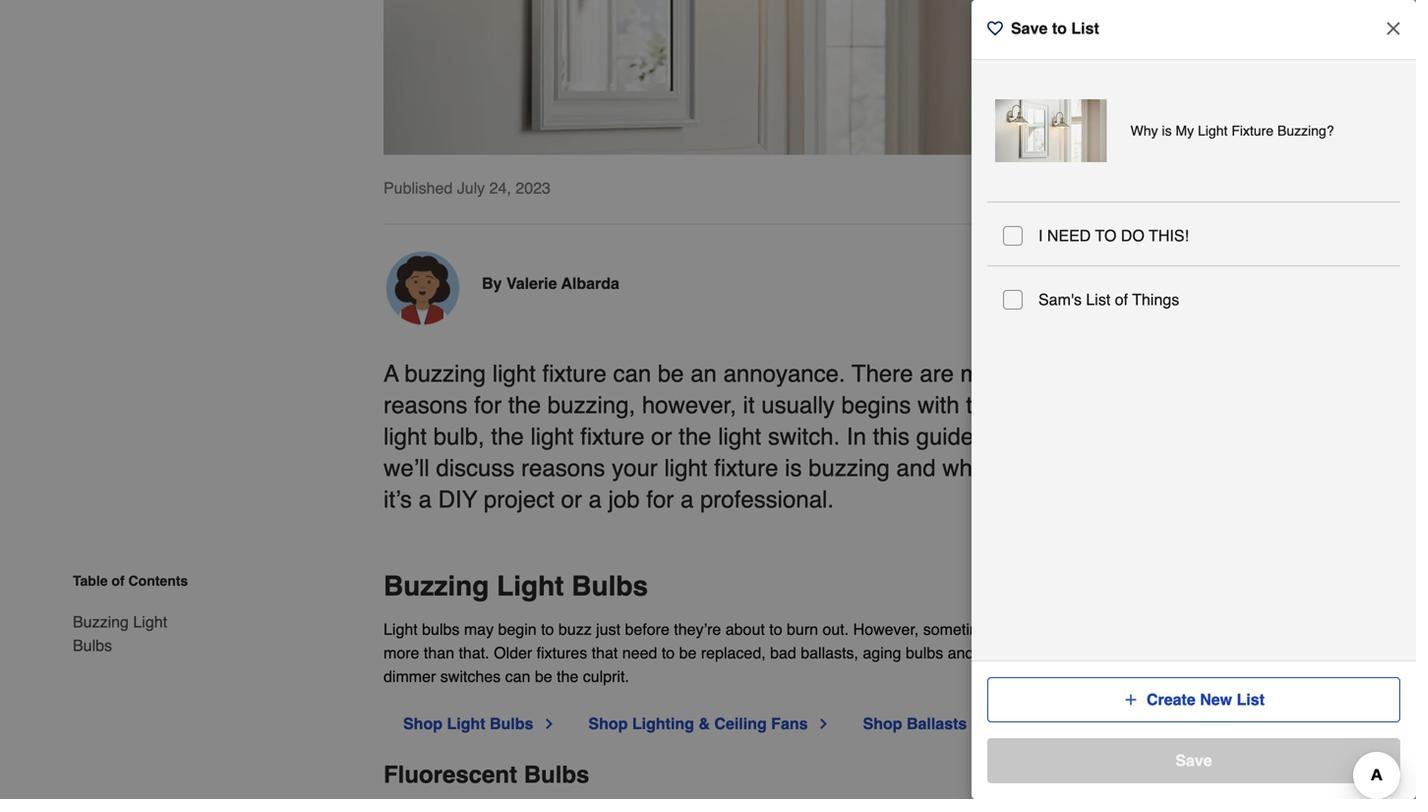 Task type: locate. For each thing, give the bounding box(es) containing it.
shop down dimmer
[[403, 715, 443, 734]]

than
[[424, 645, 455, 663]]

can
[[613, 361, 651, 388], [505, 668, 531, 686]]

1 horizontal spatial reasons
[[521, 455, 605, 482]]

2 chevron right image from the left
[[975, 717, 991, 733]]

0 vertical spatial be
[[658, 361, 684, 388]]

1 shop from the left
[[403, 715, 443, 734]]

your
[[612, 455, 658, 482]]

a
[[384, 361, 399, 388]]

need
[[623, 645, 658, 663]]

reasons
[[384, 392, 468, 419], [521, 455, 605, 482]]

be left an
[[658, 361, 684, 388]]

it's up faulty
[[1004, 621, 1023, 639]]

0 vertical spatial bulbs
[[422, 621, 460, 639]]

0 horizontal spatial can
[[505, 668, 531, 686]]

1 horizontal spatial shop
[[589, 715, 628, 734]]

2 vertical spatial list
[[1237, 691, 1265, 709]]

buzzing right a
[[405, 361, 486, 388]]

i need to do this!
[[1039, 227, 1189, 245]]

to
[[1096, 227, 1117, 245]]

buzzing
[[405, 361, 486, 388], [809, 455, 890, 482]]

begin
[[498, 621, 537, 639]]

save button
[[988, 739, 1401, 784]]

buzzing down in on the right
[[809, 455, 890, 482]]

or up your
[[651, 424, 672, 451]]

0 horizontal spatial buzzing light bulbs
[[73, 613, 167, 655]]

an
[[691, 361, 717, 388]]

chevron right image right fans
[[816, 717, 832, 733]]

list inside create new list button
[[1237, 691, 1265, 709]]

and down sometimes
[[948, 645, 974, 663]]

3 a from the left
[[681, 487, 694, 514]]

shop down the culprit.
[[589, 715, 628, 734]]

1 horizontal spatial is
[[1162, 123, 1172, 139]]

0 horizontal spatial buzzing
[[73, 613, 129, 632]]

to
[[1053, 19, 1067, 37], [541, 621, 554, 639], [770, 621, 783, 639], [662, 645, 675, 663]]

chevron right image right ballasts
[[975, 717, 991, 733]]

of right table
[[112, 574, 125, 589]]

we'll
[[384, 455, 430, 482]]

with
[[918, 392, 960, 419]]

0 horizontal spatial of
[[112, 574, 125, 589]]

chevron right image inside shop ballasts link
[[975, 717, 991, 733]]

be
[[658, 361, 684, 388], [679, 645, 697, 663], [535, 668, 553, 686]]

0 horizontal spatial a
[[419, 487, 432, 514]]

ballasts
[[907, 715, 967, 734]]

1 horizontal spatial bulbs
[[906, 645, 944, 663]]

the down many
[[966, 392, 999, 419]]

0 vertical spatial list
[[1072, 19, 1100, 37]]

save for save
[[1176, 752, 1213, 770]]

shop
[[403, 715, 443, 734], [589, 715, 628, 734], [863, 715, 903, 734]]

1 chevron right image from the left
[[816, 717, 832, 733]]

0 horizontal spatial reasons
[[384, 392, 468, 419]]

0 horizontal spatial save
[[1011, 19, 1048, 37]]

chevron right image inside the shop lighting & ceiling fans link
[[816, 717, 832, 733]]

0 horizontal spatial or
[[561, 487, 582, 514]]

culprit.
[[583, 668, 630, 686]]

1 vertical spatial it's
[[1004, 621, 1023, 639]]

bulbs up than
[[422, 621, 460, 639]]

0 vertical spatial of
[[1115, 291, 1129, 309]]

bulbs
[[422, 621, 460, 639], [906, 645, 944, 663]]

and down the this
[[897, 455, 936, 482]]

1 vertical spatial buzzing
[[73, 613, 129, 632]]

2 horizontal spatial a
[[681, 487, 694, 514]]

list right new
[[1237, 691, 1265, 709]]

2023
[[516, 179, 551, 197]]

chevron right image
[[816, 717, 832, 733], [975, 717, 991, 733]]

more
[[384, 645, 420, 663]]

1 vertical spatial be
[[679, 645, 697, 663]]

0 horizontal spatial bulbs
[[422, 621, 460, 639]]

this!
[[1149, 227, 1189, 245]]

table of contents
[[73, 574, 188, 589]]

1 vertical spatial save
[[1176, 752, 1213, 770]]

fixtures
[[537, 645, 588, 663]]

1 horizontal spatial or
[[651, 424, 672, 451]]

reasons up project
[[521, 455, 605, 482]]

1 vertical spatial buzzing
[[809, 455, 890, 482]]

light up more
[[384, 621, 418, 639]]

1 vertical spatial of
[[112, 574, 125, 589]]

fluorescent
[[384, 762, 518, 789]]

fixture up "professional."
[[714, 455, 779, 482]]

light
[[1198, 123, 1228, 139], [497, 571, 564, 603], [133, 613, 167, 632], [384, 621, 418, 639], [447, 715, 486, 734]]

things
[[1133, 291, 1180, 309]]

1 a from the left
[[419, 487, 432, 514]]

it's
[[384, 487, 412, 514], [1004, 621, 1023, 639]]

fixture down buzzing,
[[581, 424, 645, 451]]

3 shop from the left
[[863, 715, 903, 734]]

for
[[474, 392, 502, 419], [647, 487, 674, 514]]

be down they're
[[679, 645, 697, 663]]

bulbs right aging at the right bottom
[[906, 645, 944, 663]]

bad
[[770, 645, 797, 663]]

2 horizontal spatial shop
[[863, 715, 903, 734]]

save down create new list button
[[1176, 752, 1213, 770]]

0 vertical spatial and
[[897, 455, 936, 482]]

begins
[[842, 392, 911, 419]]

light
[[493, 361, 536, 388], [384, 424, 427, 451], [531, 424, 574, 451], [718, 424, 762, 451], [665, 455, 708, 482]]

of left things on the right top
[[1115, 291, 1129, 309]]

fixture
[[543, 361, 607, 388], [581, 424, 645, 451], [714, 455, 779, 482]]

create new list button
[[988, 678, 1401, 723]]

contents
[[128, 574, 188, 589]]

0 vertical spatial it's
[[384, 487, 412, 514]]

is down switch.
[[785, 455, 802, 482]]

burn
[[787, 621, 819, 639]]

for up bulb,
[[474, 392, 502, 419]]

1 horizontal spatial buzzing light bulbs
[[384, 571, 648, 603]]

0 horizontal spatial chevron right image
[[816, 717, 832, 733]]

bulbs
[[572, 571, 648, 603], [73, 637, 112, 655], [490, 715, 534, 734], [524, 762, 590, 789]]

light inside table of contents element
[[133, 613, 167, 632]]

replaced,
[[701, 645, 766, 663]]

is inside the a buzzing light fixture can be an annoyance. there are many reasons for the buzzing, however, it usually begins with the light bulb, the light fixture or the light switch. in this guide, we'll discuss reasons your light fixture is buzzing and whether it's a diy project or a job for a professional.
[[785, 455, 802, 482]]

1 vertical spatial reasons
[[521, 455, 605, 482]]

0 vertical spatial fixture
[[543, 361, 607, 388]]

can up buzzing,
[[613, 361, 651, 388]]

valerie albarda image
[[384, 249, 462, 327]]

0 horizontal spatial for
[[474, 392, 502, 419]]

1 horizontal spatial a
[[589, 487, 602, 514]]

bulbs inside buzzing light bulbs
[[73, 637, 112, 655]]

be inside the a buzzing light fixture can be an annoyance. there are many reasons for the buzzing, however, it usually begins with the light bulb, the light fixture or the light switch. in this guide, we'll discuss reasons your light fixture is buzzing and whether it's a diy project or a job for a professional.
[[658, 361, 684, 388]]

1 vertical spatial and
[[948, 645, 974, 663]]

reasons up bulb,
[[384, 392, 468, 419]]

faulty
[[979, 645, 1016, 663]]

they're
[[674, 621, 721, 639]]

24,
[[490, 179, 511, 197]]

light up we'll
[[384, 424, 427, 451]]

a left diy
[[419, 487, 432, 514]]

buzzing light bulbs
[[384, 571, 648, 603], [73, 613, 167, 655]]

light down the "contents"
[[133, 613, 167, 632]]

july
[[457, 179, 485, 197]]

the down fixtures
[[557, 668, 579, 686]]

guide,
[[917, 424, 981, 451]]

a left job
[[589, 487, 602, 514]]

is left my
[[1162, 123, 1172, 139]]

list right heart outline icon
[[1072, 19, 1100, 37]]

are
[[920, 361, 954, 388]]

buzzing down table
[[73, 613, 129, 632]]

1 vertical spatial can
[[505, 668, 531, 686]]

1 vertical spatial or
[[561, 487, 582, 514]]

shop left ballasts
[[863, 715, 903, 734]]

i
[[1039, 227, 1043, 245]]

can down older
[[505, 668, 531, 686]]

for right job
[[647, 487, 674, 514]]

1 horizontal spatial of
[[1115, 291, 1129, 309]]

0 vertical spatial save
[[1011, 19, 1048, 37]]

published july 24, 2023
[[384, 179, 551, 197]]

bulb,
[[434, 424, 485, 451]]

chevron right image for shop ballasts
[[975, 717, 991, 733]]

1 horizontal spatial save
[[1176, 752, 1213, 770]]

a right job
[[681, 487, 694, 514]]

0 vertical spatial can
[[613, 361, 651, 388]]

1 vertical spatial bulbs
[[906, 645, 944, 663]]

there
[[852, 361, 914, 388]]

1 horizontal spatial and
[[948, 645, 974, 663]]

1 horizontal spatial for
[[647, 487, 674, 514]]

is
[[1162, 123, 1172, 139], [785, 455, 802, 482]]

professional.
[[700, 487, 834, 514]]

2 shop from the left
[[589, 715, 628, 734]]

0 horizontal spatial shop
[[403, 715, 443, 734]]

0 vertical spatial reasons
[[384, 392, 468, 419]]

1 horizontal spatial buzzing
[[384, 571, 489, 603]]

buzzing up may
[[384, 571, 489, 603]]

bulbs left chevron right image on the bottom
[[490, 715, 534, 734]]

1 horizontal spatial it's
[[1004, 621, 1023, 639]]

0 horizontal spatial is
[[785, 455, 802, 482]]

shop ballasts link
[[863, 713, 991, 737]]

and inside light bulbs may begin to buzz just before they're about to burn out. however, sometimes it's more than that. older fixtures that need to be replaced, bad ballasts, aging bulbs and faulty dimmer switches can be the culprit.
[[948, 645, 974, 663]]

buzzing light bulbs link
[[73, 599, 205, 658]]

1 horizontal spatial chevron right image
[[975, 717, 991, 733]]

buzzing light bulbs up begin
[[384, 571, 648, 603]]

shop light bulbs link
[[403, 713, 557, 737]]

1 vertical spatial buzzing light bulbs
[[73, 613, 167, 655]]

can inside light bulbs may begin to buzz just before they're about to burn out. however, sometimes it's more than that. older fixtures that need to be replaced, bad ballasts, aging bulbs and faulty dimmer switches can be the culprit.
[[505, 668, 531, 686]]

fixture up buzzing,
[[543, 361, 607, 388]]

0 horizontal spatial it's
[[384, 487, 412, 514]]

item image image
[[996, 99, 1107, 162]]

a
[[419, 487, 432, 514], [589, 487, 602, 514], [681, 487, 694, 514]]

lighting
[[632, 715, 695, 734]]

many
[[961, 361, 1019, 388]]

be down fixtures
[[535, 668, 553, 686]]

valerie
[[507, 275, 557, 293]]

albarda
[[561, 275, 620, 293]]

1 horizontal spatial buzzing
[[809, 455, 890, 482]]

1 horizontal spatial can
[[613, 361, 651, 388]]

or
[[651, 424, 672, 451], [561, 487, 582, 514]]

save inside button
[[1176, 752, 1213, 770]]

it's down we'll
[[384, 487, 412, 514]]

to left 'buzz'
[[541, 621, 554, 639]]

light right my
[[1198, 123, 1228, 139]]

light down buzzing,
[[531, 424, 574, 451]]

0 vertical spatial buzzing
[[384, 571, 489, 603]]

list right sam's
[[1087, 291, 1111, 309]]

this
[[873, 424, 910, 451]]

of
[[1115, 291, 1129, 309], [112, 574, 125, 589]]

heart outline image
[[1007, 180, 1023, 201]]

save right heart outline icon
[[1011, 19, 1048, 37]]

bulbs down table
[[73, 637, 112, 655]]

need
[[1048, 227, 1091, 245]]

shop for shop lighting & ceiling fans
[[589, 715, 628, 734]]

buzzing?
[[1278, 123, 1335, 139]]

0 horizontal spatial and
[[897, 455, 936, 482]]

shop for shop light bulbs
[[403, 715, 443, 734]]

buzzing inside table of contents element
[[73, 613, 129, 632]]

light down switches
[[447, 715, 486, 734]]

1 vertical spatial is
[[785, 455, 802, 482]]

to right need
[[662, 645, 675, 663]]

light inside light bulbs may begin to buzz just before they're about to burn out. however, sometimes it's more than that. older fixtures that need to be replaced, bad ballasts, aging bulbs and faulty dimmer switches can be the culprit.
[[384, 621, 418, 639]]

or right project
[[561, 487, 582, 514]]

buzzing light bulbs down "table of contents"
[[73, 613, 167, 655]]

may
[[464, 621, 494, 639]]

0 vertical spatial buzzing
[[405, 361, 486, 388]]

light bulbs may begin to buzz just before they're about to burn out. however, sometimes it's more than that. older fixtures that need to be replaced, bad ballasts, aging bulbs and faulty dimmer switches can be the culprit.
[[384, 621, 1023, 686]]



Task type: vqa. For each thing, say whether or not it's contained in the screenshot.
2nd Add
no



Task type: describe. For each thing, give the bounding box(es) containing it.
to right heart outline icon
[[1053, 19, 1067, 37]]

the inside light bulbs may begin to buzz just before they're about to burn out. however, sometimes it's more than that. older fixtures that need to be replaced, bad ballasts, aging bulbs and faulty dimmer switches can be the culprit.
[[557, 668, 579, 686]]

my
[[1176, 123, 1195, 139]]

chevron right image for shop lighting & ceiling fans
[[816, 717, 832, 733]]

shop lighting & ceiling fans
[[589, 715, 808, 734]]

in
[[847, 424, 867, 451]]

light up begin
[[497, 571, 564, 603]]

the up discuss
[[491, 424, 524, 451]]

fluorescent bulbs
[[384, 762, 590, 789]]

discuss
[[436, 455, 515, 482]]

2 a from the left
[[589, 487, 602, 514]]

2 vertical spatial fixture
[[714, 455, 779, 482]]

&
[[699, 715, 710, 734]]

ballasts,
[[801, 645, 859, 663]]

light right your
[[665, 455, 708, 482]]

list for save to list
[[1072, 19, 1100, 37]]

why
[[1131, 123, 1159, 139]]

table
[[73, 574, 108, 589]]

the down however,
[[679, 424, 712, 451]]

sam's
[[1039, 291, 1082, 309]]

light down valerie
[[493, 361, 536, 388]]

ceiling
[[715, 715, 767, 734]]

however,
[[854, 621, 919, 639]]

plus image
[[1124, 693, 1139, 708]]

light down it
[[718, 424, 762, 451]]

bulbs up just
[[572, 571, 648, 603]]

0 horizontal spatial buzzing
[[405, 361, 486, 388]]

create new list
[[1147, 691, 1265, 709]]

fans
[[771, 715, 808, 734]]

new
[[1201, 691, 1233, 709]]

annoyance.
[[724, 361, 846, 388]]

older
[[494, 645, 532, 663]]

close image
[[1384, 19, 1404, 38]]

save for save to list
[[1011, 19, 1048, 37]]

heart outline image
[[988, 21, 1004, 36]]

2 vertical spatial be
[[535, 668, 553, 686]]

buzz
[[559, 621, 592, 639]]

why is my light fixture buzzing?
[[1131, 123, 1335, 139]]

0 vertical spatial for
[[474, 392, 502, 419]]

switches
[[441, 668, 501, 686]]

whether
[[943, 455, 1027, 482]]

create
[[1147, 691, 1196, 709]]

buzzing light bulbs inside table of contents element
[[73, 613, 167, 655]]

list for create new list
[[1237, 691, 1265, 709]]

and inside the a buzzing light fixture can be an annoyance. there are many reasons for the buzzing, however, it usually begins with the light bulb, the light fixture or the light switch. in this guide, we'll discuss reasons your light fixture is buzzing and whether it's a diy project or a job for a professional.
[[897, 455, 936, 482]]

that
[[592, 645, 618, 663]]

shop ballasts
[[863, 715, 967, 734]]

by
[[482, 275, 502, 293]]

1 vertical spatial list
[[1087, 291, 1111, 309]]

buzzing,
[[548, 392, 636, 419]]

that.
[[459, 645, 490, 663]]

by valerie albarda
[[482, 275, 620, 293]]

do
[[1121, 227, 1145, 245]]

job
[[609, 487, 640, 514]]

to up bad
[[770, 621, 783, 639]]

shop light bulbs
[[403, 715, 534, 734]]

usually
[[762, 392, 835, 419]]

aging
[[863, 645, 902, 663]]

it's inside light bulbs may begin to buzz just before they're about to burn out. however, sometimes it's more than that. older fixtures that need to be replaced, bad ballasts, aging bulbs and faulty dimmer switches can be the culprit.
[[1004, 621, 1023, 639]]

1 vertical spatial for
[[647, 487, 674, 514]]

project
[[484, 487, 555, 514]]

however,
[[642, 392, 737, 419]]

fixture
[[1232, 123, 1274, 139]]

chevron right image
[[542, 717, 557, 733]]

the left buzzing,
[[508, 392, 541, 419]]

1 vertical spatial fixture
[[581, 424, 645, 451]]

diy
[[438, 487, 478, 514]]

just
[[596, 621, 621, 639]]

it
[[743, 392, 755, 419]]

shop lighting & ceiling fans link
[[589, 713, 832, 737]]

dimmer
[[384, 668, 436, 686]]

bulbs down chevron right image on the bottom
[[524, 762, 590, 789]]

save to list
[[1011, 19, 1100, 37]]

switch.
[[768, 424, 840, 451]]

0 vertical spatial or
[[651, 424, 672, 451]]

a buzzing light fixture can be an annoyance. there are many reasons for the buzzing, however, it usually begins with the light bulb, the light fixture or the light switch. in this guide, we'll discuss reasons your light fixture is buzzing and whether it's a diy project or a job for a professional.
[[384, 361, 1027, 514]]

before
[[625, 621, 670, 639]]

0 vertical spatial is
[[1162, 123, 1172, 139]]

can inside the a buzzing light fixture can be an annoyance. there are many reasons for the buzzing, however, it usually begins with the light bulb, the light fixture or the light switch. in this guide, we'll discuss reasons your light fixture is buzzing and whether it's a diy project or a job for a professional.
[[613, 361, 651, 388]]

it's inside the a buzzing light fixture can be an annoyance. there are many reasons for the buzzing, however, it usually begins with the light bulb, the light fixture or the light switch. in this guide, we'll discuss reasons your light fixture is buzzing and whether it's a diy project or a job for a professional.
[[384, 487, 412, 514]]

sometimes
[[924, 621, 1000, 639]]

0 vertical spatial buzzing light bulbs
[[384, 571, 648, 603]]

shop for shop ballasts
[[863, 715, 903, 734]]

about
[[726, 621, 765, 639]]

out.
[[823, 621, 849, 639]]

sam's list of things
[[1039, 291, 1180, 309]]

a bathroom with vanilla walls, a mirror and two allen + roth vanity lights. image
[[384, 0, 1033, 155]]

published
[[384, 179, 453, 197]]

table of contents element
[[57, 572, 205, 658]]



